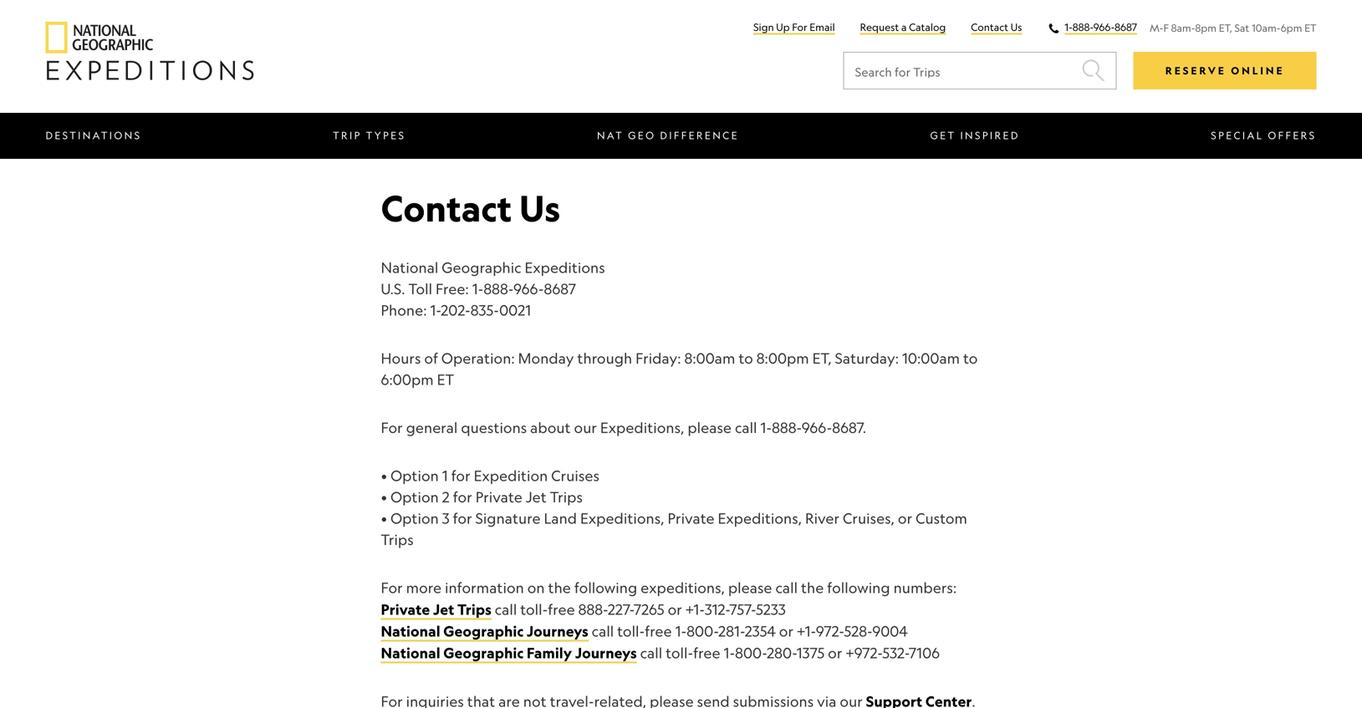 Task type: describe. For each thing, give the bounding box(es) containing it.
expeditions, left river
[[718, 510, 802, 527]]

1 horizontal spatial 8687
[[1115, 21, 1137, 33]]

operation: monday
[[442, 350, 574, 367]]

cruises,
[[843, 510, 895, 527]]

online
[[1231, 64, 1285, 77]]

2 • from the top
[[381, 489, 387, 506]]

toll
[[409, 280, 432, 298]]

for general questions about our expeditions, please call 1-888-966-8687.
[[381, 419, 867, 437]]

request
[[860, 21, 899, 33]]

sign
[[754, 21, 774, 33]]

1 the from the left
[[548, 579, 571, 597]]

private jet trips link
[[381, 601, 492, 620]]

1 horizontal spatial toll-
[[617, 623, 645, 640]]

280-
[[767, 645, 797, 662]]

972-
[[816, 623, 844, 640]]

10:00am
[[902, 350, 960, 367]]

special offers link
[[1186, 113, 1342, 158]]

private inside for more information on the following expeditions, please call the following numbers: private jet trips call toll-free 888-227-7265 or +1-312-757-5233 national geographic journeys call toll-free 1-800-281-2354 or +1-972-528-9004 national geographic family journeys call toll-free 1-800-280-1375 or +972-532-7106
[[381, 601, 430, 619]]

or down expeditions,
[[668, 601, 682, 619]]

about
[[530, 419, 571, 437]]

3 option from the top
[[391, 510, 439, 527]]

m-
[[1150, 22, 1164, 34]]

a
[[902, 21, 907, 33]]

geo
[[628, 129, 656, 141]]

2 option from the top
[[391, 489, 439, 506]]

national geographic expeditions logo image
[[46, 22, 254, 80]]

2 national from the top
[[381, 622, 440, 640]]

1-888-966-8687
[[1065, 21, 1137, 33]]

nat geo difference
[[597, 129, 739, 141]]

sign up for email
[[754, 21, 835, 33]]

reserve online link
[[1134, 52, 1317, 89]]

et inside the hours of operation: monday through friday: 8:00am to 8:00pm et, saturday: 10:00am to 6:00pm et
[[437, 371, 454, 389]]

0 horizontal spatial trips
[[381, 531, 414, 549]]

trip types button
[[308, 113, 431, 158]]

trip types
[[333, 129, 406, 141]]

through
[[577, 350, 633, 367]]

for for for general questions about our expeditions, please call 1-888-966-8687.
[[381, 419, 403, 437]]

6pm
[[1281, 22, 1303, 34]]

0 vertical spatial for
[[792, 21, 808, 33]]

0 vertical spatial +1-
[[686, 601, 705, 619]]

2 vertical spatial free
[[693, 645, 721, 662]]

saturday:
[[835, 350, 899, 367]]

nat
[[597, 129, 624, 141]]

free:
[[436, 280, 469, 298]]

1 horizontal spatial et
[[1305, 22, 1317, 34]]

1- down the 281-
[[724, 645, 735, 662]]

532-
[[883, 645, 909, 662]]

or down 972-
[[828, 645, 843, 662]]

1 • from the top
[[381, 467, 387, 485]]

1
[[442, 467, 448, 485]]

inspired
[[961, 129, 1020, 141]]

966- inside national geographic expeditions u.s. toll free: 1-888-966-8687 phone: 1-202-835-0021
[[513, 280, 544, 298]]

family
[[527, 644, 572, 662]]

expedition
[[474, 467, 548, 485]]

281-
[[719, 623, 745, 640]]

sat
[[1235, 22, 1250, 34]]

please inside for more information on the following expeditions, please call the following numbers: private jet trips call toll-free 888-227-7265 or +1-312-757-5233 national geographic journeys call toll-free 1-800-281-2354 or +1-972-528-9004 national geographic family journeys call toll-free 1-800-280-1375 or +972-532-7106
[[728, 579, 772, 597]]

3
[[442, 510, 450, 527]]

or up 280- on the right
[[779, 623, 794, 640]]

6:00pm
[[381, 371, 434, 389]]

u.s.
[[381, 280, 405, 298]]

or inside • option 1 for expedition cruises • option 2 for private jet trips • option 3 for signature land expeditions, private expeditions, river cruises, or custom trips
[[898, 510, 913, 527]]

202-
[[441, 302, 471, 319]]

m-f 8am-8pm et, sat 10am-6pm et
[[1150, 22, 1317, 34]]

types
[[366, 129, 406, 141]]

general
[[406, 419, 458, 437]]

8pm
[[1196, 22, 1217, 34]]

numbers:
[[894, 579, 957, 597]]

1 option from the top
[[391, 467, 439, 485]]

call down 227- on the bottom
[[592, 623, 614, 640]]

land
[[544, 510, 577, 527]]

national geographic journeys link
[[381, 622, 589, 642]]

signature
[[476, 510, 541, 527]]

jet inside for more information on the following expeditions, please call the following numbers: private jet trips call toll-free 888-227-7265 or +1-312-757-5233 national geographic journeys call toll-free 1-800-281-2354 or +1-972-528-9004 national geographic family journeys call toll-free 1-800-280-1375 or +972-532-7106
[[433, 601, 455, 619]]

expeditions,
[[641, 579, 725, 597]]

0 vertical spatial free
[[548, 601, 575, 619]]

2354
[[745, 623, 776, 640]]

1 to from the left
[[739, 350, 753, 367]]

• option 1 for expedition cruises • option 2 for private jet trips • option 3 for signature land expeditions, private expeditions, river cruises, or custom trips
[[381, 467, 968, 549]]

call down information
[[495, 601, 517, 619]]

destinations button
[[20, 113, 167, 158]]

national geographic family journeys link
[[381, 644, 637, 664]]

call up the 5233
[[776, 579, 798, 597]]

hours of operation: monday through friday: 8:00am to 8:00pm et, saturday: 10:00am to 6:00pm et
[[381, 350, 978, 389]]

catalog
[[909, 21, 946, 33]]

1 horizontal spatial 800-
[[735, 645, 767, 662]]

call down 7265
[[640, 645, 663, 662]]

for more information on the following expeditions, please call the following numbers: private jet trips call toll-free 888-227-7265 or +1-312-757-5233 national geographic journeys call toll-free 1-800-281-2354 or +1-972-528-9004 national geographic family journeys call toll-free 1-800-280-1375 or +972-532-7106
[[381, 579, 957, 662]]

2
[[442, 489, 450, 506]]

search icon image
[[1082, 58, 1106, 83]]

main navigation menu bar
[[12, 113, 1350, 159]]

8am-
[[1171, 22, 1196, 34]]

special
[[1211, 129, 1264, 141]]

special offers
[[1211, 129, 1317, 141]]

0 horizontal spatial contact
[[381, 186, 512, 230]]

questions
[[461, 419, 527, 437]]

national geographic expeditions u.s. toll free: 1-888-966-8687 phone: 1-202-835-0021
[[381, 259, 605, 319]]

email
[[810, 21, 835, 33]]

custom
[[916, 510, 968, 527]]

2 vertical spatial geographic
[[444, 644, 524, 662]]

1 horizontal spatial et,
[[1219, 22, 1233, 34]]

888- inside national geographic expeditions u.s. toll free: 1-888-966-8687 phone: 1-202-835-0021
[[484, 280, 513, 298]]



Task type: locate. For each thing, give the bounding box(es) containing it.
1 vertical spatial trips
[[381, 531, 414, 549]]

trips down information
[[458, 601, 492, 619]]

• left 2
[[381, 489, 387, 506]]

the up 972-
[[801, 579, 824, 597]]

888-
[[1073, 21, 1094, 33], [484, 280, 513, 298], [772, 419, 802, 437], [578, 601, 608, 619]]

2 vertical spatial trips
[[458, 601, 492, 619]]

0 vertical spatial please
[[688, 419, 732, 437]]

2 vertical spatial private
[[381, 601, 430, 619]]

1375
[[797, 645, 825, 662]]

for left general
[[381, 419, 403, 437]]

2 following from the left
[[827, 579, 890, 597]]

888- left 8687.
[[772, 419, 802, 437]]

5233
[[756, 601, 786, 619]]

7265
[[634, 601, 665, 619]]

trips up land
[[550, 489, 583, 506]]

1 vertical spatial geographic
[[444, 622, 524, 640]]

1- down expeditions,
[[675, 623, 687, 640]]

3 national from the top
[[381, 644, 440, 662]]

1 horizontal spatial trips
[[458, 601, 492, 619]]

hours
[[381, 350, 421, 367]]

option left 3
[[391, 510, 439, 527]]

the right on
[[548, 579, 571, 597]]

1-
[[1065, 21, 1073, 33], [472, 280, 484, 298], [430, 302, 441, 319], [761, 419, 772, 437], [675, 623, 687, 640], [724, 645, 735, 662]]

journeys
[[527, 622, 589, 640], [575, 644, 637, 662]]

jet up land
[[526, 489, 547, 506]]

to right 8:00am
[[739, 350, 753, 367]]

0 vertical spatial for
[[451, 467, 471, 485]]

800-
[[687, 623, 719, 640], [735, 645, 767, 662]]

1 horizontal spatial private
[[476, 489, 523, 506]]

or
[[898, 510, 913, 527], [668, 601, 682, 619], [779, 623, 794, 640], [828, 645, 843, 662]]

for
[[451, 467, 471, 485], [453, 489, 472, 506], [453, 510, 472, 527]]

call down 8:00am
[[735, 419, 757, 437]]

national inside national geographic expeditions u.s. toll free: 1-888-966-8687 phone: 1-202-835-0021
[[381, 259, 439, 277]]

+1- up 1375
[[797, 623, 816, 640]]

please
[[688, 419, 732, 437], [728, 579, 772, 597]]

private
[[476, 489, 523, 506], [668, 510, 715, 527], [381, 601, 430, 619]]

0 vertical spatial geographic
[[442, 259, 522, 277]]

toll-
[[520, 601, 548, 619], [617, 623, 645, 640], [666, 645, 693, 662]]

312-
[[705, 601, 730, 619]]

966- up 0021
[[513, 280, 544, 298]]

1 vertical spatial •
[[381, 489, 387, 506]]

0 vertical spatial jet
[[526, 489, 547, 506]]

•
[[381, 467, 387, 485], [381, 489, 387, 506], [381, 510, 387, 527]]

2 horizontal spatial 966-
[[1094, 21, 1115, 33]]

f
[[1164, 22, 1169, 34]]

0 horizontal spatial following
[[574, 579, 638, 597]]

jet down more
[[433, 601, 455, 619]]

966-
[[1094, 21, 1115, 33], [513, 280, 544, 298], [802, 419, 832, 437]]

geographic down national geographic journeys link
[[444, 644, 524, 662]]

2 to from the left
[[964, 350, 978, 367]]

0 vertical spatial 800-
[[687, 623, 719, 640]]

2 horizontal spatial toll-
[[666, 645, 693, 662]]

0 horizontal spatial the
[[548, 579, 571, 597]]

0 vertical spatial contact us
[[971, 21, 1022, 33]]

nat geo difference button
[[572, 113, 764, 158]]

0 horizontal spatial et
[[437, 371, 454, 389]]

et down "of"
[[437, 371, 454, 389]]

free
[[548, 601, 575, 619], [645, 623, 672, 640], [693, 645, 721, 662]]

1 vertical spatial private
[[668, 510, 715, 527]]

1- down 8:00pm
[[761, 419, 772, 437]]

for right 1
[[451, 467, 471, 485]]

1 vertical spatial contact us
[[381, 186, 560, 230]]

1 vertical spatial journeys
[[575, 644, 637, 662]]

1 vertical spatial for
[[453, 489, 472, 506]]

800- down 312-
[[687, 623, 719, 640]]

more
[[406, 579, 442, 597]]

et,
[[1219, 22, 1233, 34], [813, 350, 832, 367]]

0 horizontal spatial 966-
[[513, 280, 544, 298]]

1 horizontal spatial contact
[[971, 21, 1009, 33]]

1 horizontal spatial 966-
[[802, 419, 832, 437]]

request a catalog
[[860, 21, 946, 33]]

contact right catalog
[[971, 21, 1009, 33]]

+1-
[[686, 601, 705, 619], [797, 623, 816, 640]]

toll- down expeditions,
[[666, 645, 693, 662]]

contact
[[971, 21, 1009, 33], [381, 186, 512, 230]]

get inspired button
[[905, 113, 1045, 158]]

up
[[776, 21, 790, 33]]

for for for more information on the following expeditions, please call the following numbers: private jet trips call toll-free 888-227-7265 or +1-312-757-5233 national geographic journeys call toll-free 1-800-281-2354 or +1-972-528-9004 national geographic family journeys call toll-free 1-800-280-1375 or +972-532-7106
[[381, 579, 403, 597]]

for right 2
[[453, 489, 472, 506]]

2 vertical spatial toll-
[[666, 645, 693, 662]]

national
[[381, 259, 439, 277], [381, 622, 440, 640], [381, 644, 440, 662]]

1 national from the top
[[381, 259, 439, 277]]

1- right phone icon
[[1065, 21, 1073, 33]]

0 vertical spatial journeys
[[527, 622, 589, 640]]

us up "expeditions"
[[520, 186, 560, 230]]

1 vertical spatial free
[[645, 623, 672, 640]]

227-
[[608, 601, 634, 619]]

us left phone icon
[[1011, 21, 1022, 33]]

get inspired
[[930, 129, 1020, 141]]

800- down the 2354
[[735, 645, 767, 662]]

0 vertical spatial •
[[381, 467, 387, 485]]

offers
[[1268, 129, 1317, 141]]

0 horizontal spatial to
[[739, 350, 753, 367]]

following up 227- on the bottom
[[574, 579, 638, 597]]

2 vertical spatial for
[[453, 510, 472, 527]]

1 vertical spatial contact
[[381, 186, 512, 230]]

expeditions,
[[600, 419, 685, 437], [580, 510, 665, 527], [718, 510, 802, 527]]

0 horizontal spatial 8687
[[544, 280, 576, 298]]

us
[[1011, 21, 1022, 33], [520, 186, 560, 230]]

free down 7265
[[645, 623, 672, 640]]

0 vertical spatial national
[[381, 259, 439, 277]]

966- up "search icon"
[[1094, 21, 1115, 33]]

0 vertical spatial et
[[1305, 22, 1317, 34]]

2 the from the left
[[801, 579, 824, 597]]

0 horizontal spatial private
[[381, 601, 430, 619]]

+1- down expeditions,
[[686, 601, 705, 619]]

et, inside the hours of operation: monday through friday: 8:00am to 8:00pm et, saturday: 10:00am to 6:00pm et
[[813, 350, 832, 367]]

private up the signature
[[476, 489, 523, 506]]

our
[[574, 419, 597, 437]]

0 horizontal spatial contact us
[[381, 186, 560, 230]]

2 horizontal spatial trips
[[550, 489, 583, 506]]

0 horizontal spatial free
[[548, 601, 575, 619]]

1 horizontal spatial contact us
[[971, 21, 1022, 33]]

on
[[528, 579, 545, 597]]

None text field
[[844, 52, 1117, 89]]

0 vertical spatial trips
[[550, 489, 583, 506]]

expeditions
[[525, 259, 605, 277]]

1 horizontal spatial +1-
[[797, 623, 816, 640]]

966- down 8:00pm
[[802, 419, 832, 437]]

option left 1
[[391, 467, 439, 485]]

0 horizontal spatial jet
[[433, 601, 455, 619]]

destinations
[[46, 129, 142, 141]]

et right 6pm
[[1305, 22, 1317, 34]]

journeys down 227- on the bottom
[[575, 644, 637, 662]]

1- up 835-
[[472, 280, 484, 298]]

1 vertical spatial for
[[381, 419, 403, 437]]

jet inside • option 1 for expedition cruises • option 2 for private jet trips • option 3 for signature land expeditions, private expeditions, river cruises, or custom trips
[[526, 489, 547, 506]]

2 vertical spatial national
[[381, 644, 440, 662]]

• left 3
[[381, 510, 387, 527]]

trips inside for more information on the following expeditions, please call the following numbers: private jet trips call toll-free 888-227-7265 or +1-312-757-5233 national geographic journeys call toll-free 1-800-281-2354 or +1-972-528-9004 national geographic family journeys call toll-free 1-800-280-1375 or +972-532-7106
[[458, 601, 492, 619]]

toll- down 227- on the bottom
[[617, 623, 645, 640]]

0 vertical spatial private
[[476, 489, 523, 506]]

contact us left phone icon
[[971, 21, 1022, 33]]

0 horizontal spatial et,
[[813, 350, 832, 367]]

following
[[574, 579, 638, 597], [827, 579, 890, 597]]

geographic up national geographic family journeys link
[[444, 622, 524, 640]]

0 vertical spatial et,
[[1219, 22, 1233, 34]]

0 vertical spatial us
[[1011, 21, 1022, 33]]

phone icon image
[[1047, 22, 1061, 35]]

free up family
[[548, 601, 575, 619]]

1 vertical spatial please
[[728, 579, 772, 597]]

information
[[445, 579, 524, 597]]

expeditions, right land
[[580, 510, 665, 527]]

8:00pm
[[757, 350, 809, 367]]

get
[[930, 129, 956, 141]]

0021
[[499, 302, 531, 319]]

option left 2
[[391, 489, 439, 506]]

jet
[[526, 489, 547, 506], [433, 601, 455, 619]]

0 vertical spatial 966-
[[1094, 21, 1115, 33]]

888- right phone icon
[[1073, 21, 1094, 33]]

1- down toll
[[430, 302, 441, 319]]

0 vertical spatial 8687
[[1115, 21, 1137, 33]]

trip
[[333, 129, 362, 141]]

sign up for email link
[[754, 21, 835, 35]]

0 horizontal spatial toll-
[[520, 601, 548, 619]]

0 vertical spatial option
[[391, 467, 439, 485]]

1 following from the left
[[574, 579, 638, 597]]

8687 inside national geographic expeditions u.s. toll free: 1-888-966-8687 phone: 1-202-835-0021
[[544, 280, 576, 298]]

1 horizontal spatial us
[[1011, 21, 1022, 33]]

1 vertical spatial toll-
[[617, 623, 645, 640]]

friday:
[[636, 350, 681, 367]]

free down the 281-
[[693, 645, 721, 662]]

1 horizontal spatial following
[[827, 579, 890, 597]]

8687 left m-
[[1115, 21, 1137, 33]]

888- up 835-
[[484, 280, 513, 298]]

10am-
[[1252, 22, 1281, 34]]

835-
[[471, 302, 499, 319]]

1 vertical spatial option
[[391, 489, 439, 506]]

1 vertical spatial 800-
[[735, 645, 767, 662]]

option
[[391, 467, 439, 485], [391, 489, 439, 506], [391, 510, 439, 527]]

contact us up free:
[[381, 186, 560, 230]]

9004
[[873, 623, 908, 640]]

1 vertical spatial us
[[520, 186, 560, 230]]

trips up more
[[381, 531, 414, 549]]

1 vertical spatial +1-
[[797, 623, 816, 640]]

2 vertical spatial 966-
[[802, 419, 832, 437]]

0 vertical spatial toll-
[[520, 601, 548, 619]]

1 horizontal spatial to
[[964, 350, 978, 367]]

to
[[739, 350, 753, 367], [964, 350, 978, 367]]

1 horizontal spatial the
[[801, 579, 824, 597]]

0 horizontal spatial +1-
[[686, 601, 705, 619]]

1 vertical spatial 966-
[[513, 280, 544, 298]]

difference
[[660, 129, 739, 141]]

8:00am
[[685, 350, 736, 367]]

888- inside for more information on the following expeditions, please call the following numbers: private jet trips call toll-free 888-227-7265 or +1-312-757-5233 national geographic journeys call toll-free 1-800-281-2354 or +1-972-528-9004 national geographic family journeys call toll-free 1-800-280-1375 or +972-532-7106
[[578, 601, 608, 619]]

contact us link
[[971, 21, 1022, 35]]

1-888-966-8687 link
[[1065, 21, 1137, 35]]

1 vertical spatial et
[[437, 371, 454, 389]]

0 vertical spatial contact
[[971, 21, 1009, 33]]

the
[[548, 579, 571, 597], [801, 579, 824, 597]]

geographic inside national geographic expeditions u.s. toll free: 1-888-966-8687 phone: 1-202-835-0021
[[442, 259, 522, 277]]

et, right 8:00pm
[[813, 350, 832, 367]]

1 vertical spatial et,
[[813, 350, 832, 367]]

1 vertical spatial national
[[381, 622, 440, 640]]

of
[[424, 350, 438, 367]]

1 horizontal spatial free
[[645, 623, 672, 640]]

2 vertical spatial •
[[381, 510, 387, 527]]

request a catalog link
[[860, 21, 946, 35]]

geographic up free:
[[442, 259, 522, 277]]

contact up free:
[[381, 186, 512, 230]]

for left more
[[381, 579, 403, 597]]

for inside for more information on the following expeditions, please call the following numbers: private jet trips call toll-free 888-227-7265 or +1-312-757-5233 national geographic journeys call toll-free 1-800-281-2354 or +1-972-528-9004 national geographic family journeys call toll-free 1-800-280-1375 or +972-532-7106
[[381, 579, 403, 597]]

please down the hours of operation: monday through friday: 8:00am to 8:00pm et, saturday: 10:00am to 6:00pm et
[[688, 419, 732, 437]]

528-
[[844, 623, 873, 640]]

or left custom
[[898, 510, 913, 527]]

for right up in the top of the page
[[792, 21, 808, 33]]

8687.
[[832, 419, 867, 437]]

• left 1
[[381, 467, 387, 485]]

888- left 7265
[[578, 601, 608, 619]]

8687 down "expeditions"
[[544, 280, 576, 298]]

0 horizontal spatial 800-
[[687, 623, 719, 640]]

757-
[[730, 601, 756, 619]]

cruises
[[551, 467, 600, 485]]

toll- down on
[[520, 601, 548, 619]]

3 • from the top
[[381, 510, 387, 527]]

trips
[[550, 489, 583, 506], [381, 531, 414, 549], [458, 601, 492, 619]]

0 horizontal spatial us
[[520, 186, 560, 230]]

private up expeditions,
[[668, 510, 715, 527]]

private down more
[[381, 601, 430, 619]]

river
[[805, 510, 840, 527]]

please up 757- on the right of page
[[728, 579, 772, 597]]

for right 3
[[453, 510, 472, 527]]

1 horizontal spatial jet
[[526, 489, 547, 506]]

1 vertical spatial jet
[[433, 601, 455, 619]]

2 horizontal spatial private
[[668, 510, 715, 527]]

to right 10:00am on the right of page
[[964, 350, 978, 367]]

2 vertical spatial for
[[381, 579, 403, 597]]

for
[[792, 21, 808, 33], [381, 419, 403, 437], [381, 579, 403, 597]]

reserve
[[1166, 64, 1227, 77]]

1 vertical spatial 8687
[[544, 280, 576, 298]]

journeys up family
[[527, 622, 589, 640]]

following up 528- at the bottom of the page
[[827, 579, 890, 597]]

2 vertical spatial option
[[391, 510, 439, 527]]

et, left sat
[[1219, 22, 1233, 34]]

expeditions, right our
[[600, 419, 685, 437]]

None field
[[844, 52, 1117, 89], [844, 52, 1117, 89], [844, 52, 1117, 89], [844, 52, 1117, 89]]

reserve online
[[1166, 64, 1285, 77]]

2 horizontal spatial free
[[693, 645, 721, 662]]



Task type: vqa. For each thing, say whether or not it's contained in the screenshot.
Trips to the middle
yes



